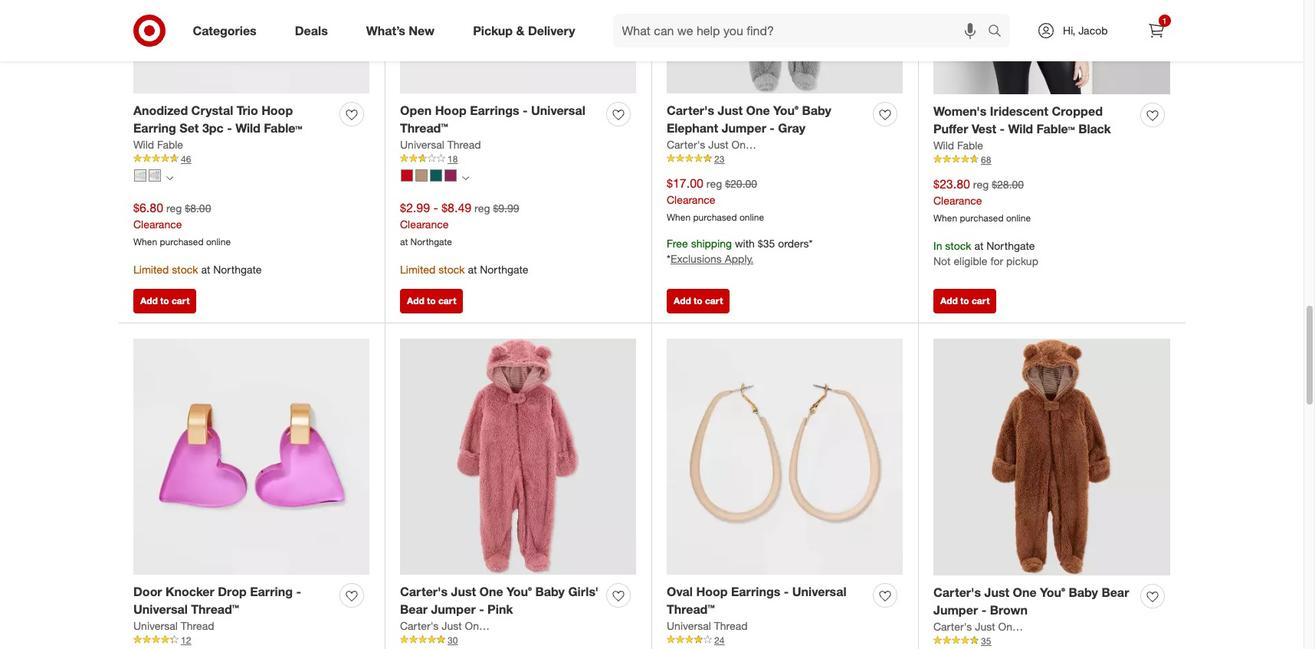 Task type: locate. For each thing, give the bounding box(es) containing it.
1 horizontal spatial universal thread
[[400, 138, 481, 151]]

carter's just one you link up 35
[[934, 619, 1039, 635]]

1 horizontal spatial universal thread link
[[400, 137, 481, 152]]

in stock at  northgate not eligible for pickup
[[934, 239, 1039, 267]]

fable™ down cropped on the top right of the page
[[1037, 121, 1075, 136]]

when inside $23.80 reg $28.00 clearance when purchased online
[[934, 212, 958, 224]]

you
[[755, 138, 772, 151], [488, 619, 506, 632], [1022, 620, 1039, 633]]

carter's
[[667, 103, 715, 118], [667, 138, 706, 151], [400, 584, 448, 600], [934, 585, 981, 600], [400, 619, 439, 632], [934, 620, 972, 633]]

carter's just one you link up 30
[[400, 619, 506, 634]]

$35
[[758, 237, 775, 250]]

2 to from the left
[[427, 295, 436, 307]]

- right vest
[[1000, 121, 1005, 136]]

1 horizontal spatial limited stock at  northgate
[[400, 263, 529, 276]]

northgate up "pickup"
[[987, 239, 1035, 252]]

carter's just one you for brown
[[934, 620, 1039, 633]]

2 horizontal spatial hoop
[[696, 584, 728, 600]]

- left gray
[[770, 120, 775, 136]]

thread up 18
[[448, 138, 481, 151]]

girls'
[[568, 584, 599, 600]]

0 horizontal spatial earring
[[133, 120, 176, 136]]

universal thread up 12
[[133, 619, 214, 632]]

0 horizontal spatial you®️
[[507, 584, 532, 600]]

$8.00
[[185, 202, 211, 215]]

open hoop earrings - universal thread™ image
[[400, 0, 636, 93], [400, 0, 636, 93]]

one
[[746, 103, 770, 118], [732, 138, 752, 151], [480, 584, 503, 600], [1013, 585, 1037, 600], [465, 619, 485, 632], [999, 620, 1019, 633]]

universal thread link for open
[[400, 137, 481, 152]]

carter's just one you link up 23
[[667, 137, 772, 152]]

universal thread for oval
[[667, 619, 748, 632]]

23
[[715, 153, 725, 165]]

thread up 24
[[714, 619, 748, 632]]

universal thread for door
[[133, 619, 214, 632]]

stock inside in stock at  northgate not eligible for pickup
[[946, 239, 972, 252]]

reg inside $17.00 reg $20.00 clearance when purchased online
[[707, 177, 722, 190]]

2 add to cart button from the left
[[400, 289, 463, 314]]

3 add to cart button from the left
[[667, 289, 730, 314]]

anodized crystal trio hoop earring set 3pc - wild fable™ link
[[133, 102, 334, 137]]

you down carter's just one you®️ baby bear jumper - brown "link"
[[1022, 620, 1039, 633]]

at down $6.80 reg $8.00 clearance when purchased online
[[201, 263, 210, 276]]

- right the 'drop' at the left of the page
[[296, 584, 301, 600]]

carter's just one you®️ baby elephant jumper - gray
[[667, 103, 832, 136]]

all colors element
[[166, 173, 173, 182], [462, 173, 469, 182]]

$20.00
[[725, 177, 758, 190]]

oval
[[667, 584, 693, 600]]

wild down puffer
[[934, 139, 955, 152]]

1 horizontal spatial purchased
[[693, 211, 737, 223]]

when up in
[[934, 212, 958, 224]]

1 horizontal spatial thread™
[[400, 120, 448, 136]]

0 horizontal spatial earrings
[[470, 103, 519, 118]]

2 limited from the left
[[400, 263, 436, 276]]

wild fable down puffer
[[934, 139, 984, 152]]

clearance inside $23.80 reg $28.00 clearance when purchased online
[[934, 194, 982, 207]]

earrings inside oval hoop earrings - universal thread™
[[731, 584, 781, 600]]

1 all colors element from the left
[[166, 173, 173, 182]]

2 horizontal spatial online
[[1007, 212, 1031, 224]]

2 horizontal spatial purchased
[[960, 212, 1004, 224]]

at up eligible in the right top of the page
[[975, 239, 984, 252]]

1 horizontal spatial you
[[755, 138, 772, 151]]

add to cart button
[[133, 289, 197, 314], [400, 289, 463, 314], [667, 289, 730, 314], [934, 289, 997, 314]]

1 vertical spatial earring
[[250, 584, 293, 600]]

1 limited from the left
[[133, 263, 169, 276]]

hoop right the oval
[[696, 584, 728, 600]]

cream image
[[416, 170, 428, 182]]

purchased down "$8.00"
[[160, 236, 204, 247]]

carter's just one you®️ baby bear jumper - brown image
[[934, 339, 1171, 575], [934, 339, 1171, 575]]

carter's just one you link for brown
[[934, 619, 1039, 635]]

1 horizontal spatial when
[[667, 211, 691, 223]]

$23.80
[[934, 176, 971, 192]]

What can we help you find? suggestions appear below search field
[[613, 14, 992, 48]]

fable up 46
[[157, 138, 183, 151]]

1 link
[[1140, 14, 1173, 48]]

one up brown on the bottom
[[1013, 585, 1037, 600]]

2 horizontal spatial stock
[[946, 239, 972, 252]]

1 add to cart button from the left
[[133, 289, 197, 314]]

jumper left brown on the bottom
[[934, 603, 978, 618]]

1 horizontal spatial wild fable link
[[934, 138, 984, 153]]

limited stock at  northgate for $8.49
[[400, 263, 529, 276]]

2 horizontal spatial universal thread link
[[667, 619, 748, 634]]

all colors image
[[166, 175, 173, 182]]

reg
[[707, 177, 722, 190], [974, 178, 989, 191], [166, 202, 182, 215], [475, 202, 490, 215]]

1 limited stock at  northgate from the left
[[133, 263, 262, 276]]

$23.80 reg $28.00 clearance when purchased online
[[934, 176, 1031, 224]]

earrings inside open hoop earrings - universal thread™
[[470, 103, 519, 118]]

1 horizontal spatial bear
[[1102, 585, 1130, 600]]

clearance inside $6.80 reg $8.00 clearance when purchased online
[[133, 218, 182, 231]]

online down "$28.00"
[[1007, 212, 1031, 224]]

1 add to cart from the left
[[140, 295, 190, 307]]

- up 18 link
[[523, 103, 528, 118]]

earring down anodized
[[133, 120, 176, 136]]

stock
[[946, 239, 972, 252], [172, 263, 198, 276], [439, 263, 465, 276]]

carter's just one you®️ baby girls' bear jumper - pink image
[[400, 339, 636, 575], [400, 339, 636, 575]]

3 add from the left
[[674, 295, 691, 307]]

thread™ inside open hoop earrings - universal thread™
[[400, 120, 448, 136]]

earrings for oval
[[731, 584, 781, 600]]

door knocker drop earring - universal thread™ image
[[133, 339, 370, 575], [133, 339, 370, 575]]

thread™ down the 'drop' at the left of the page
[[191, 602, 239, 617]]

jumper inside 'carter's just one you®️ baby elephant jumper - gray'
[[722, 120, 767, 136]]

0 horizontal spatial wild fable link
[[133, 137, 183, 152]]

online inside $17.00 reg $20.00 clearance when purchased online
[[740, 211, 764, 223]]

pickup & delivery
[[473, 23, 575, 38]]

open hoop earrings - universal thread™ link
[[400, 102, 600, 137]]

all colors element right pink/purple image
[[166, 173, 173, 182]]

reg inside $23.80 reg $28.00 clearance when purchased online
[[974, 178, 989, 191]]

brown
[[990, 603, 1028, 618]]

purchased for $17.00
[[693, 211, 737, 223]]

trio
[[237, 103, 258, 118]]

1 horizontal spatial earrings
[[731, 584, 781, 600]]

you®️ up the pink
[[507, 584, 532, 600]]

0 horizontal spatial universal thread
[[133, 619, 214, 632]]

1 horizontal spatial thread
[[448, 138, 481, 151]]

limited down $6.80 reg $8.00 clearance when purchased online
[[133, 263, 169, 276]]

hoop inside open hoop earrings - universal thread™
[[435, 103, 467, 118]]

at inside in stock at  northgate not eligible for pickup
[[975, 239, 984, 252]]

reg left $9.99
[[475, 202, 490, 215]]

to for $17.00
[[694, 295, 703, 307]]

0 horizontal spatial purchased
[[160, 236, 204, 247]]

baby up "35" link
[[1069, 585, 1099, 600]]

0 horizontal spatial stock
[[172, 263, 198, 276]]

baby left girls'
[[536, 584, 565, 600]]

fable
[[157, 138, 183, 151], [958, 139, 984, 152]]

wild fable
[[133, 138, 183, 151], [934, 139, 984, 152]]

add to cart button for $23.80
[[934, 289, 997, 314]]

3 add to cart from the left
[[674, 295, 723, 307]]

0 horizontal spatial fable
[[157, 138, 183, 151]]

vest
[[972, 121, 997, 136]]

door
[[133, 584, 162, 600]]

you®️ inside 'carter's just one you®️ baby elephant jumper - gray'
[[774, 103, 799, 118]]

1 horizontal spatial jumper
[[722, 120, 767, 136]]

thread™ down the oval
[[667, 602, 715, 617]]

0 horizontal spatial thread
[[181, 619, 214, 632]]

1 horizontal spatial wild fable
[[934, 139, 984, 152]]

when
[[667, 211, 691, 223], [934, 212, 958, 224], [133, 236, 157, 247]]

0 horizontal spatial you
[[488, 619, 506, 632]]

limited stock at  northgate down $6.80 reg $8.00 clearance when purchased online
[[133, 263, 262, 276]]

you down the pink
[[488, 619, 506, 632]]

0 horizontal spatial carter's just one you link
[[400, 619, 506, 634]]

online for $23.80
[[1007, 212, 1031, 224]]

thread™ inside door knocker drop earring - universal thread™
[[191, 602, 239, 617]]

purchased inside $17.00 reg $20.00 clearance when purchased online
[[693, 211, 737, 223]]

anodized crystal trio hoop earring set 3pc - wild fable™ image
[[133, 0, 370, 93], [133, 0, 370, 93]]

universal thread for open
[[400, 138, 481, 151]]

limited stock at  northgate
[[133, 263, 262, 276], [400, 263, 529, 276]]

4 add from the left
[[941, 295, 958, 307]]

online
[[740, 211, 764, 223], [1007, 212, 1031, 224], [206, 236, 231, 247]]

universal thread link up 12
[[133, 619, 214, 634]]

drop
[[218, 584, 247, 600]]

northgate down $6.80 reg $8.00 clearance when purchased online
[[213, 263, 262, 276]]

$17.00 reg $20.00 clearance when purchased online
[[667, 175, 764, 223]]

you®️ inside carter's just one you®️ baby bear jumper - brown
[[1040, 585, 1066, 600]]

carter's just one you link for gray
[[667, 137, 772, 152]]

one up the pink
[[480, 584, 503, 600]]

one up 23 link
[[746, 103, 770, 118]]

add to cart
[[140, 295, 190, 307], [407, 295, 456, 307], [674, 295, 723, 307], [941, 295, 990, 307]]

when down "$6.80"
[[133, 236, 157, 247]]

clearance down $2.99
[[400, 218, 449, 231]]

bear
[[1102, 585, 1130, 600], [400, 602, 428, 617]]

reg left "$8.00"
[[166, 202, 182, 215]]

fable™ inside the anodized crystal trio hoop earring set 3pc - wild fable™
[[264, 120, 302, 136]]

exclusions
[[671, 253, 722, 266]]

2 horizontal spatial you
[[1022, 620, 1039, 633]]

purchased up the shipping
[[693, 211, 737, 223]]

carter's just one you up 23
[[667, 138, 772, 151]]

12 link
[[133, 634, 370, 647]]

purchased up in stock at  northgate not eligible for pickup
[[960, 212, 1004, 224]]

carter's just one you for gray
[[667, 138, 772, 151]]

carter's just one you up 30
[[400, 619, 506, 632]]

at down $2.99 - $8.49 reg $9.99 clearance at northgate at the top of the page
[[468, 263, 477, 276]]

coral red image
[[401, 170, 413, 182]]

1 horizontal spatial fable™
[[1037, 121, 1075, 136]]

1 horizontal spatial fable
[[958, 139, 984, 152]]

reg down "68"
[[974, 178, 989, 191]]

baby up gray
[[802, 103, 832, 118]]

clearance
[[667, 193, 716, 206], [934, 194, 982, 207], [133, 218, 182, 231], [400, 218, 449, 231]]

wild fable link for vest
[[934, 138, 984, 153]]

- inside 'carter's just one you®️ baby elephant jumper - gray'
[[770, 120, 775, 136]]

hoop right the open
[[435, 103, 467, 118]]

thread™ down the open
[[400, 120, 448, 136]]

jumper up 30
[[431, 602, 476, 617]]

add for $17.00
[[674, 295, 691, 307]]

thread™ for oval
[[667, 602, 715, 617]]

18 link
[[400, 152, 636, 166]]

online inside $6.80 reg $8.00 clearance when purchased online
[[206, 236, 231, 247]]

- left brown on the bottom
[[982, 603, 987, 618]]

you®️ up "35" link
[[1040, 585, 1066, 600]]

wild down the iridescent
[[1009, 121, 1034, 136]]

$28.00
[[992, 178, 1024, 191]]

1 horizontal spatial stock
[[439, 263, 465, 276]]

add for $6.80
[[140, 295, 158, 307]]

elephant
[[667, 120, 719, 136]]

jumper up 23
[[722, 120, 767, 136]]

one down carter's just one you®️ baby girls' bear jumper - pink
[[465, 619, 485, 632]]

at down $2.99
[[400, 236, 408, 247]]

baby for carter's just one you®️ baby girls' bear jumper - pink
[[536, 584, 565, 600]]

clearance down "$6.80"
[[133, 218, 182, 231]]

$17.00
[[667, 175, 704, 191]]

3 to from the left
[[694, 295, 703, 307]]

carter's inside 'carter's just one you®️ baby elephant jumper - gray'
[[667, 103, 715, 118]]

0 horizontal spatial bear
[[400, 602, 428, 617]]

you for brown
[[1022, 620, 1039, 633]]

purchased inside $6.80 reg $8.00 clearance when purchased online
[[160, 236, 204, 247]]

0 horizontal spatial all colors element
[[166, 173, 173, 182]]

2 cart from the left
[[439, 295, 456, 307]]

2 horizontal spatial you®️
[[1040, 585, 1066, 600]]

stock down $2.99 - $8.49 reg $9.99 clearance at northgate at the top of the page
[[439, 263, 465, 276]]

reg inside $6.80 reg $8.00 clearance when purchased online
[[166, 202, 182, 215]]

carter's just one you
[[667, 138, 772, 151], [400, 619, 506, 632], [934, 620, 1039, 633]]

cart for $20.00
[[705, 295, 723, 307]]

delivery
[[528, 23, 575, 38]]

2 horizontal spatial when
[[934, 212, 958, 224]]

- up 24 link
[[784, 584, 789, 600]]

wild fable for earring
[[133, 138, 183, 151]]

- inside $2.99 - $8.49 reg $9.99 clearance at northgate
[[434, 200, 438, 215]]

hoop
[[262, 103, 293, 118], [435, 103, 467, 118], [696, 584, 728, 600]]

northgate down $2.99
[[411, 236, 452, 247]]

wild fable link down puffer
[[934, 138, 984, 153]]

carter's inside carter's just one you®️ baby girls' bear jumper - pink
[[400, 584, 448, 600]]

1 horizontal spatial earring
[[250, 584, 293, 600]]

0 horizontal spatial thread™
[[191, 602, 239, 617]]

thread up 12
[[181, 619, 214, 632]]

1 horizontal spatial limited
[[400, 263, 436, 276]]

$9.99
[[493, 202, 519, 215]]

at
[[400, 236, 408, 247], [975, 239, 984, 252], [201, 263, 210, 276], [468, 263, 477, 276]]

add to cart for $17.00
[[674, 295, 723, 307]]

hoop right trio
[[262, 103, 293, 118]]

clearance down the $23.80
[[934, 194, 982, 207]]

hoop for oval
[[696, 584, 728, 600]]

2 horizontal spatial carter's just one you link
[[934, 619, 1039, 635]]

1 vertical spatial bear
[[400, 602, 428, 617]]

emerald green image
[[430, 170, 442, 182]]

just
[[718, 103, 743, 118], [709, 138, 729, 151], [451, 584, 476, 600], [985, 585, 1010, 600], [442, 619, 462, 632], [975, 620, 996, 633]]

$8.49
[[442, 200, 472, 215]]

purchased inside $23.80 reg $28.00 clearance when purchased online
[[960, 212, 1004, 224]]

1 cart from the left
[[172, 295, 190, 307]]

1 horizontal spatial all colors element
[[462, 173, 469, 182]]

jumper inside carter's just one you®️ baby bear jumper - brown
[[934, 603, 978, 618]]

black
[[1079, 121, 1111, 136]]

0 horizontal spatial online
[[206, 236, 231, 247]]

you®️ up gray
[[774, 103, 799, 118]]

women's iridescent cropped puffer vest - wild fable™ black image
[[934, 0, 1171, 94], [934, 0, 1171, 94]]

0 horizontal spatial hoop
[[262, 103, 293, 118]]

0 vertical spatial bear
[[1102, 585, 1130, 600]]

1 horizontal spatial baby
[[802, 103, 832, 118]]

universal thread link up 18
[[400, 137, 481, 152]]

limited down $2.99
[[400, 263, 436, 276]]

earring right the 'drop' at the left of the page
[[250, 584, 293, 600]]

2 horizontal spatial baby
[[1069, 585, 1099, 600]]

2 add from the left
[[407, 295, 425, 307]]

baby
[[802, 103, 832, 118], [536, 584, 565, 600], [1069, 585, 1099, 600]]

one inside carter's just one you®️ baby bear jumper - brown
[[1013, 585, 1037, 600]]

1 add from the left
[[140, 295, 158, 307]]

4 to from the left
[[961, 295, 970, 307]]

add to cart button for $6.80
[[133, 289, 197, 314]]

0 horizontal spatial fable™
[[264, 120, 302, 136]]

35
[[981, 635, 992, 647]]

wild fable up 46
[[133, 138, 183, 151]]

2 horizontal spatial jumper
[[934, 603, 978, 618]]

earrings up 24 link
[[731, 584, 781, 600]]

clearance inside $17.00 reg $20.00 clearance when purchased online
[[667, 193, 716, 206]]

- inside door knocker drop earring - universal thread™
[[296, 584, 301, 600]]

you®️
[[774, 103, 799, 118], [507, 584, 532, 600], [1040, 585, 1066, 600]]

when inside $17.00 reg $20.00 clearance when purchased online
[[667, 211, 691, 223]]

clearance down $17.00
[[667, 193, 716, 206]]

fable™ up 46 link
[[264, 120, 302, 136]]

0 vertical spatial earring
[[133, 120, 176, 136]]

northgate inside in stock at  northgate not eligible for pickup
[[987, 239, 1035, 252]]

one inside carter's just one you®️ baby girls' bear jumper - pink
[[480, 584, 503, 600]]

0 horizontal spatial jumper
[[431, 602, 476, 617]]

universal
[[531, 103, 586, 118], [400, 138, 445, 151], [793, 584, 847, 600], [133, 602, 188, 617], [133, 619, 178, 632], [667, 619, 711, 632]]

0 horizontal spatial when
[[133, 236, 157, 247]]

puffer
[[934, 121, 969, 136]]

- inside oval hoop earrings - universal thread™
[[784, 584, 789, 600]]

4 cart from the left
[[972, 295, 990, 307]]

reg down 23
[[707, 177, 722, 190]]

universal thread link
[[400, 137, 481, 152], [133, 619, 214, 634], [667, 619, 748, 634]]

bear inside carter's just one you®️ baby girls' bear jumper - pink
[[400, 602, 428, 617]]

baby inside carter's just one you®️ baby bear jumper - brown
[[1069, 585, 1099, 600]]

1 horizontal spatial carter's just one you
[[667, 138, 772, 151]]

0 horizontal spatial baby
[[536, 584, 565, 600]]

2 horizontal spatial thread™
[[667, 602, 715, 617]]

bear inside carter's just one you®️ baby bear jumper - brown
[[1102, 585, 1130, 600]]

oval hoop earrings - universal thread™ link
[[667, 583, 867, 619]]

- left $8.49
[[434, 200, 438, 215]]

1 horizontal spatial you®️
[[774, 103, 799, 118]]

universal thread link up 24
[[667, 619, 748, 634]]

when for $23.80
[[934, 212, 958, 224]]

0 vertical spatial earrings
[[470, 103, 519, 118]]

2 limited stock at  northgate from the left
[[400, 263, 529, 276]]

search
[[981, 24, 1018, 40]]

thread™ inside oval hoop earrings - universal thread™
[[667, 602, 715, 617]]

to
[[160, 295, 169, 307], [427, 295, 436, 307], [694, 295, 703, 307], [961, 295, 970, 307]]

0 horizontal spatial carter's just one you
[[400, 619, 506, 632]]

1 horizontal spatial carter's just one you link
[[667, 137, 772, 152]]

1 horizontal spatial online
[[740, 211, 764, 223]]

limited stock at  northgate down $2.99 - $8.49 reg $9.99 clearance at northgate at the top of the page
[[400, 263, 529, 276]]

to for $23.80
[[961, 295, 970, 307]]

when inside $6.80 reg $8.00 clearance when purchased online
[[133, 236, 157, 247]]

baby inside carter's just one you®️ baby girls' bear jumper - pink
[[536, 584, 565, 600]]

0 horizontal spatial universal thread link
[[133, 619, 214, 634]]

online down "$8.00"
[[206, 236, 231, 247]]

you®️ inside carter's just one you®️ baby girls' bear jumper - pink
[[507, 584, 532, 600]]

carter's just one you up 35
[[934, 620, 1039, 633]]

stock down $6.80 reg $8.00 clearance when purchased online
[[172, 263, 198, 276]]

purchased for $6.80
[[160, 236, 204, 247]]

1 vertical spatial earrings
[[731, 584, 781, 600]]

2 horizontal spatial universal thread
[[667, 619, 748, 632]]

-
[[523, 103, 528, 118], [227, 120, 232, 136], [770, 120, 775, 136], [1000, 121, 1005, 136], [434, 200, 438, 215], [296, 584, 301, 600], [784, 584, 789, 600], [479, 602, 484, 617], [982, 603, 987, 618]]

2 horizontal spatial thread
[[714, 619, 748, 632]]

2 add to cart from the left
[[407, 295, 456, 307]]

wild down trio
[[235, 120, 261, 136]]

universal inside door knocker drop earring - universal thread™
[[133, 602, 188, 617]]

universal thread up 18
[[400, 138, 481, 151]]

baby inside 'carter's just one you®️ baby elephant jumper - gray'
[[802, 103, 832, 118]]

thread
[[448, 138, 481, 151], [181, 619, 214, 632], [714, 619, 748, 632]]

reg inside $2.99 - $8.49 reg $9.99 clearance at northgate
[[475, 202, 490, 215]]

earrings up 18 link
[[470, 103, 519, 118]]

2 all colors element from the left
[[462, 173, 469, 182]]

1 horizontal spatial hoop
[[435, 103, 467, 118]]

carter's just one you®️ baby elephant jumper - gray image
[[667, 0, 903, 93], [667, 0, 903, 93]]

4 add to cart from the left
[[941, 295, 990, 307]]

online up with
[[740, 211, 764, 223]]

when up free
[[667, 211, 691, 223]]

0 horizontal spatial limited
[[133, 263, 169, 276]]

- inside carter's just one you®️ baby girls' bear jumper - pink
[[479, 602, 484, 617]]

pickup
[[1007, 254, 1039, 267]]

3 cart from the left
[[705, 295, 723, 307]]

universal inside open hoop earrings - universal thread™
[[531, 103, 586, 118]]

- inside open hoop earrings - universal thread™
[[523, 103, 528, 118]]

35 link
[[934, 635, 1171, 648]]

universal thread up 24
[[667, 619, 748, 632]]

- left the pink
[[479, 602, 484, 617]]

all colors element right magenta icon
[[462, 173, 469, 182]]

stock up eligible in the right top of the page
[[946, 239, 972, 252]]

jumper for carter's just one you®️ baby bear jumper - brown
[[934, 603, 978, 618]]

1 to from the left
[[160, 295, 169, 307]]

2 horizontal spatial carter's just one you
[[934, 620, 1039, 633]]

oval hoop earrings - universal thread™ image
[[667, 339, 903, 575], [667, 339, 903, 575]]

hoop inside oval hoop earrings - universal thread™
[[696, 584, 728, 600]]

fable for earring
[[157, 138, 183, 151]]

0 horizontal spatial wild fable
[[133, 138, 183, 151]]

24
[[715, 635, 725, 646]]

clearance for $17.00
[[667, 193, 716, 206]]

online inside $23.80 reg $28.00 clearance when purchased online
[[1007, 212, 1031, 224]]

fable™
[[264, 120, 302, 136], [1037, 121, 1075, 136]]

fable down vest
[[958, 139, 984, 152]]

carter's just one you®️ baby bear jumper - brown link
[[934, 584, 1135, 619]]

limited
[[133, 263, 169, 276], [400, 263, 436, 276]]

you down carter's just one you®️ baby elephant jumper - gray link
[[755, 138, 772, 151]]

wild fable link up 46
[[133, 137, 183, 152]]

- right 3pc at the left of page
[[227, 120, 232, 136]]

wild fable link for earring
[[133, 137, 183, 152]]

0 horizontal spatial limited stock at  northgate
[[133, 263, 262, 276]]

4 add to cart button from the left
[[934, 289, 997, 314]]

pink/purple image
[[149, 170, 161, 182]]



Task type: describe. For each thing, give the bounding box(es) containing it.
exclusions apply. button
[[671, 252, 754, 267]]

not
[[934, 254, 951, 267]]

carter's just one you®️ baby bear jumper - brown
[[934, 585, 1130, 618]]

eligible
[[954, 254, 988, 267]]

hoop for open
[[435, 103, 467, 118]]

add to cart button for $17.00
[[667, 289, 730, 314]]

free
[[667, 237, 688, 250]]

carter's inside carter's just one you®️ baby bear jumper - brown
[[934, 585, 981, 600]]

women's iridescent cropped puffer vest - wild fable™ black
[[934, 104, 1111, 136]]

hi, jacob
[[1063, 24, 1108, 37]]

carter's just one you®️ baby girls' bear jumper - pink
[[400, 584, 599, 617]]

when for $17.00
[[667, 211, 691, 223]]

what's new
[[366, 23, 435, 38]]

women's iridescent cropped puffer vest - wild fable™ black link
[[934, 103, 1135, 138]]

baby for carter's just one you®️ baby elephant jumper - gray
[[802, 103, 832, 118]]

add to cart for $2.99
[[407, 295, 456, 307]]

fable™ inside the 'women's iridescent cropped puffer vest - wild fable™ black'
[[1037, 121, 1075, 136]]

with
[[735, 237, 755, 250]]

pickup & delivery link
[[460, 14, 595, 48]]

reg for $23.80
[[974, 178, 989, 191]]

for
[[991, 254, 1004, 267]]

carter's just one you link for -
[[400, 619, 506, 634]]

new
[[409, 23, 435, 38]]

in
[[934, 239, 943, 252]]

magenta image
[[445, 170, 457, 182]]

clearance for $23.80
[[934, 194, 982, 207]]

23 link
[[667, 152, 903, 166]]

thread™ for open
[[400, 120, 448, 136]]

cropped
[[1052, 104, 1103, 119]]

46
[[181, 153, 191, 165]]

earrings for open
[[470, 103, 519, 118]]

carter's just one you for -
[[400, 619, 506, 632]]

*
[[667, 253, 671, 266]]

you for gray
[[755, 138, 772, 151]]

carter's just one you®️ baby elephant jumper - gray link
[[667, 102, 867, 137]]

baby for carter's just one you®️ baby bear jumper - brown
[[1069, 585, 1099, 600]]

clearance for $6.80
[[133, 218, 182, 231]]

just inside 'carter's just one you®️ baby elephant jumper - gray'
[[718, 103, 743, 118]]

when for $6.80
[[133, 236, 157, 247]]

reg for $17.00
[[707, 177, 722, 190]]

limited for $2.99
[[400, 263, 436, 276]]

$2.99 - $8.49 reg $9.99 clearance at northgate
[[400, 200, 519, 247]]

you®️ for gray
[[774, 103, 799, 118]]

18
[[448, 153, 458, 165]]

blue/green image
[[134, 170, 146, 182]]

thread for door
[[181, 619, 214, 632]]

deals
[[295, 23, 328, 38]]

earring inside the anodized crystal trio hoop earring set 3pc - wild fable™
[[133, 120, 176, 136]]

all colors image
[[462, 175, 469, 182]]

pickup
[[473, 23, 513, 38]]

to for $2.99
[[427, 295, 436, 307]]

stock for anodized crystal trio hoop earring set 3pc - wild fable™
[[172, 263, 198, 276]]

add for $2.99
[[407, 295, 425, 307]]

door knocker drop earring - universal thread™ link
[[133, 583, 334, 619]]

thread for oval
[[714, 619, 748, 632]]

1
[[1163, 16, 1167, 25]]

reg for $6.80
[[166, 202, 182, 215]]

all colors element for $6.80
[[166, 173, 173, 182]]

northgate inside $2.99 - $8.49 reg $9.99 clearance at northgate
[[411, 236, 452, 247]]

add to cart button for $2.99
[[400, 289, 463, 314]]

free shipping with $35 orders* * exclusions apply.
[[667, 237, 813, 266]]

$6.80
[[133, 200, 163, 215]]

3pc
[[202, 120, 224, 136]]

women's
[[934, 104, 987, 119]]

30
[[448, 635, 458, 646]]

purchased for $23.80
[[960, 212, 1004, 224]]

what's new link
[[353, 14, 454, 48]]

add to cart for $23.80
[[941, 295, 990, 307]]

anodized
[[133, 103, 188, 118]]

limited stock at  northgate for $8.00
[[133, 263, 262, 276]]

one inside 'carter's just one you®️ baby elephant jumper - gray'
[[746, 103, 770, 118]]

shipping
[[691, 237, 732, 250]]

online for $6.80
[[206, 236, 231, 247]]

one down 'carter's just one you®️ baby elephant jumper - gray'
[[732, 138, 752, 151]]

cart for $8.49
[[439, 295, 456, 307]]

deals link
[[282, 14, 347, 48]]

add for $23.80
[[941, 295, 958, 307]]

what's
[[366, 23, 406, 38]]

jumper for carter's just one you®️ baby elephant jumper - gray
[[722, 120, 767, 136]]

door knocker drop earring - universal thread™
[[133, 584, 301, 617]]

wild inside the 'women's iridescent cropped puffer vest - wild fable™ black'
[[1009, 121, 1034, 136]]

universal thread link for door
[[133, 619, 214, 634]]

orders*
[[778, 237, 813, 250]]

fable for vest
[[958, 139, 984, 152]]

northgate down $9.99
[[480, 263, 529, 276]]

universal inside oval hoop earrings - universal thread™
[[793, 584, 847, 600]]

crystal
[[191, 103, 233, 118]]

all colors element for $2.99 - $8.49
[[462, 173, 469, 182]]

anodized crystal trio hoop earring set 3pc - wild fable™
[[133, 103, 302, 136]]

hi,
[[1063, 24, 1076, 37]]

categories
[[193, 23, 257, 38]]

open hoop earrings - universal thread™
[[400, 103, 586, 136]]

categories link
[[180, 14, 276, 48]]

hoop inside the anodized crystal trio hoop earring set 3pc - wild fable™
[[262, 103, 293, 118]]

$2.99
[[400, 200, 430, 215]]

just inside carter's just one you®️ baby bear jumper - brown
[[985, 585, 1010, 600]]

you®️ for brown
[[1040, 585, 1066, 600]]

- inside the 'women's iridescent cropped puffer vest - wild fable™ black'
[[1000, 121, 1005, 136]]

to for $6.80
[[160, 295, 169, 307]]

knocker
[[166, 584, 214, 600]]

oval hoop earrings - universal thread™
[[667, 584, 847, 617]]

you®️ for -
[[507, 584, 532, 600]]

earring inside door knocker drop earring - universal thread™
[[250, 584, 293, 600]]

cart for $8.00
[[172, 295, 190, 307]]

wild up blue/green image on the top left of page
[[133, 138, 154, 151]]

46 link
[[133, 152, 370, 166]]

limited for $6.80
[[133, 263, 169, 276]]

one down brown on the bottom
[[999, 620, 1019, 633]]

online for $17.00
[[740, 211, 764, 223]]

thread for open
[[448, 138, 481, 151]]

apply.
[[725, 253, 754, 266]]

carter's just one you®️ baby girls' bear jumper - pink link
[[400, 583, 600, 619]]

universal thread link for oval
[[667, 619, 748, 634]]

&
[[516, 23, 525, 38]]

- inside carter's just one you®️ baby bear jumper - brown
[[982, 603, 987, 618]]

open
[[400, 103, 432, 118]]

68
[[981, 154, 992, 165]]

you for -
[[488, 619, 506, 632]]

wild fable for vest
[[934, 139, 984, 152]]

pink
[[488, 602, 513, 617]]

jumper inside carter's just one you®️ baby girls' bear jumper - pink
[[431, 602, 476, 617]]

at inside $2.99 - $8.49 reg $9.99 clearance at northgate
[[400, 236, 408, 247]]

iridescent
[[990, 104, 1049, 119]]

jacob
[[1079, 24, 1108, 37]]

stock for open hoop earrings - universal thread™
[[439, 263, 465, 276]]

- inside the anodized crystal trio hoop earring set 3pc - wild fable™
[[227, 120, 232, 136]]

wild inside the anodized crystal trio hoop earring set 3pc - wild fable™
[[235, 120, 261, 136]]

cart for $28.00
[[972, 295, 990, 307]]

30 link
[[400, 634, 636, 647]]

clearance inside $2.99 - $8.49 reg $9.99 clearance at northgate
[[400, 218, 449, 231]]

just inside carter's just one you®️ baby girls' bear jumper - pink
[[451, 584, 476, 600]]

set
[[180, 120, 199, 136]]

68 link
[[934, 153, 1171, 167]]

12
[[181, 635, 191, 646]]

search button
[[981, 14, 1018, 51]]

$6.80 reg $8.00 clearance when purchased online
[[133, 200, 231, 247]]

add to cart for $6.80
[[140, 295, 190, 307]]

24 link
[[667, 634, 903, 647]]



Task type: vqa. For each thing, say whether or not it's contained in the screenshot.
Northgate
yes



